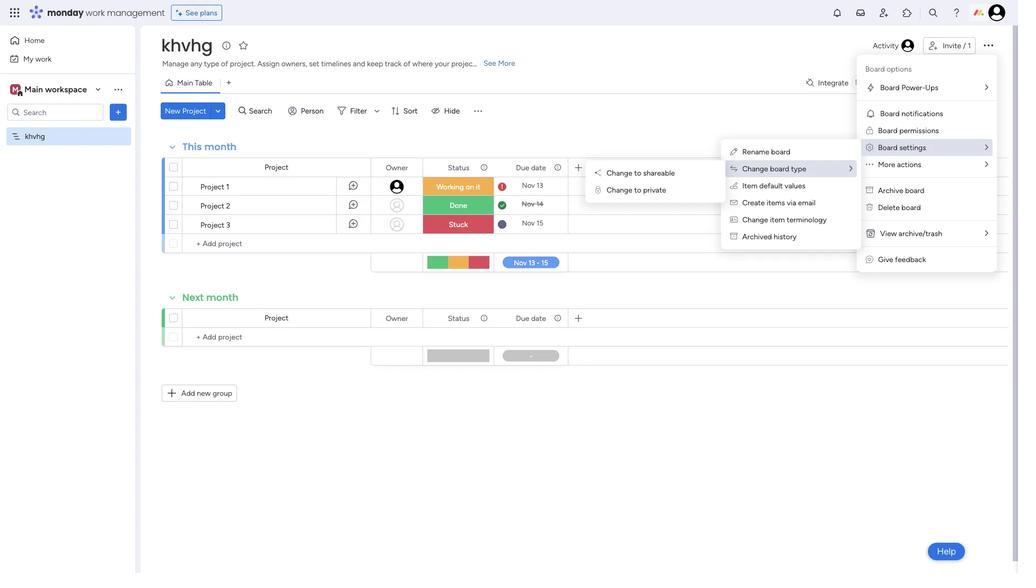 Task type: describe. For each thing, give the bounding box(es) containing it.
13
[[537, 181, 544, 190]]

where
[[413, 59, 433, 68]]

automate
[[930, 78, 963, 87]]

table
[[195, 78, 213, 87]]

board for board permissions
[[879, 126, 898, 135]]

shareable
[[644, 169, 676, 178]]

m
[[12, 85, 19, 94]]

due for 1st due date field from the bottom
[[516, 314, 530, 323]]

Next month field
[[180, 291, 241, 305]]

help image
[[952, 7, 963, 18]]

v2 change image
[[731, 164, 738, 173]]

more dots image
[[867, 160, 874, 169]]

new project button
[[161, 102, 211, 119]]

working on it
[[437, 182, 481, 191]]

monday
[[47, 7, 84, 19]]

14
[[537, 200, 544, 208]]

0 vertical spatial more
[[499, 59, 516, 68]]

permissions
[[900, 126, 940, 135]]

2 due date field from the top
[[514, 312, 549, 324]]

invite
[[944, 41, 962, 50]]

more actions
[[879, 160, 922, 169]]

see for see plans
[[186, 8, 198, 17]]

column information image
[[554, 314, 563, 322]]

activity button
[[869, 37, 920, 54]]

board for board settings
[[879, 143, 898, 152]]

default
[[760, 181, 784, 190]]

give feedback
[[879, 255, 927, 264]]

group
[[213, 389, 233, 398]]

v2 item default values image
[[731, 181, 738, 190]]

month for this month
[[205, 140, 237, 154]]

project 3
[[201, 220, 230, 229]]

1 status from the top
[[448, 163, 470, 172]]

This month field
[[180, 140, 239, 154]]

invite / 1 button
[[924, 37, 977, 54]]

sort
[[404, 106, 418, 115]]

project
[[452, 59, 476, 68]]

next
[[183, 291, 204, 304]]

timelines
[[322, 59, 351, 68]]

3
[[226, 220, 230, 229]]

main for main workspace
[[24, 84, 43, 94]]

plans
[[200, 8, 218, 17]]

project 2
[[201, 201, 231, 210]]

board power-ups
[[881, 83, 939, 92]]

working
[[437, 182, 464, 191]]

your
[[435, 59, 450, 68]]

it
[[476, 182, 481, 191]]

v2 search image
[[239, 105, 247, 117]]

v2 user feedback image
[[867, 255, 874, 264]]

month for next month
[[206, 291, 239, 304]]

view
[[881, 229, 898, 238]]

project inside button
[[182, 106, 206, 115]]

work for my
[[35, 54, 52, 63]]

track
[[385, 59, 402, 68]]

owners,
[[282, 59, 308, 68]]

monday work management
[[47, 7, 165, 19]]

change for change to shareable
[[607, 169, 633, 178]]

project.
[[230, 59, 256, 68]]

date for 1st due date field from the bottom
[[532, 314, 547, 323]]

to for private
[[635, 185, 642, 195]]

on
[[466, 182, 475, 191]]

list arrow image
[[986, 161, 989, 168]]

board settings
[[879, 143, 927, 152]]

help
[[938, 546, 957, 557]]

history
[[774, 232, 797, 241]]

work for monday
[[86, 7, 105, 19]]

board for board notifications
[[881, 109, 900, 118]]

owner for first owner field from the bottom
[[386, 314, 408, 323]]

add view image
[[227, 79, 231, 87]]

archive board
[[879, 186, 925, 195]]

see plans
[[186, 8, 218, 17]]

0 vertical spatial khvhg
[[161, 34, 213, 57]]

notifications image
[[833, 7, 843, 18]]

board for board power-ups
[[881, 83, 900, 92]]

see plans button
[[171, 5, 222, 21]]

change for change to private
[[607, 185, 633, 195]]

v2 client name column image
[[731, 215, 738, 224]]

options image
[[113, 107, 124, 118]]

and
[[353, 59, 366, 68]]

stuck
[[449, 220, 468, 229]]

settings
[[900, 143, 927, 152]]

options image
[[983, 39, 996, 51]]

to for shareable
[[635, 169, 642, 178]]

type for board
[[792, 164, 807, 173]]

board notifications
[[881, 109, 944, 118]]

collapse board header image
[[987, 79, 995, 87]]

keep
[[367, 59, 383, 68]]

board for delete
[[902, 203, 922, 212]]

v2 done deadline image
[[498, 200, 507, 210]]

add to favorites image
[[238, 40, 249, 51]]

change to private
[[607, 185, 667, 195]]

create
[[743, 198, 766, 207]]

main workspace
[[24, 84, 87, 94]]

new
[[165, 106, 181, 115]]

menu image
[[473, 106, 484, 116]]

create items via email
[[743, 198, 816, 207]]

power-
[[902, 83, 926, 92]]

this
[[183, 140, 202, 154]]

archived history
[[743, 232, 797, 241]]

my work button
[[6, 50, 114, 67]]

item
[[743, 181, 758, 190]]

workspace options image
[[113, 84, 124, 95]]

via
[[788, 198, 797, 207]]

board for rename
[[772, 147, 791, 156]]

new project
[[165, 106, 206, 115]]

date for 1st due date field
[[532, 163, 547, 172]]

apps image
[[903, 7, 913, 18]]

options
[[887, 64, 913, 74]]

feedback
[[896, 255, 927, 264]]

new
[[197, 389, 211, 398]]

v2 email column image
[[731, 198, 738, 207]]

nov for nov 13
[[523, 181, 535, 190]]

nov 13
[[523, 181, 544, 190]]

change to shareable
[[607, 169, 676, 178]]

delete board
[[879, 203, 922, 212]]

person
[[301, 106, 324, 115]]

1 of from the left
[[221, 59, 228, 68]]

2 of from the left
[[404, 59, 411, 68]]

see more
[[484, 59, 516, 68]]



Task type: vqa. For each thing, say whether or not it's contained in the screenshot.
AM
no



Task type: locate. For each thing, give the bounding box(es) containing it.
work right monday
[[86, 7, 105, 19]]

0 horizontal spatial see
[[186, 8, 198, 17]]

1 vertical spatial to
[[635, 185, 642, 195]]

1 horizontal spatial more
[[879, 160, 896, 169]]

board for archive
[[906, 186, 925, 195]]

+ Add project text field
[[188, 237, 366, 250]]

main
[[177, 78, 193, 87], [24, 84, 43, 94]]

change for change item terminology
[[743, 215, 769, 224]]

of
[[221, 59, 228, 68], [404, 59, 411, 68]]

assign
[[258, 59, 280, 68]]

more right project
[[499, 59, 516, 68]]

item
[[771, 215, 786, 224]]

option
[[0, 127, 135, 129]]

month right "this"
[[205, 140, 237, 154]]

see right project
[[484, 59, 497, 68]]

0 horizontal spatial 1
[[226, 182, 229, 191]]

1 vertical spatial due
[[516, 314, 530, 323]]

dapulse integrations image
[[807, 79, 815, 87]]

work inside 'button'
[[35, 54, 52, 63]]

management
[[107, 7, 165, 19]]

change board type
[[743, 164, 807, 173]]

change right dapulse share 'icon'
[[607, 169, 633, 178]]

workspace
[[45, 84, 87, 94]]

type right any
[[204, 59, 219, 68]]

0 vertical spatial 1
[[969, 41, 972, 50]]

due date field left column information icon
[[514, 312, 549, 324]]

khvhg down search in workspace field
[[25, 132, 45, 141]]

see for see more
[[484, 59, 497, 68]]

see inside button
[[186, 8, 198, 17]]

view archive/trash
[[881, 229, 943, 238]]

column information image
[[480, 163, 489, 172], [554, 163, 563, 172], [480, 314, 489, 322]]

v2 delete line image
[[867, 203, 874, 212]]

to up change to private
[[635, 169, 642, 178]]

1 horizontal spatial type
[[792, 164, 807, 173]]

main right workspace icon
[[24, 84, 43, 94]]

1 inside invite / 1 button
[[969, 41, 972, 50]]

1 vertical spatial khvhg
[[25, 132, 45, 141]]

dapulse admin menu image
[[867, 143, 874, 152]]

menu
[[858, 55, 998, 272]]

khvhg field
[[159, 34, 215, 57]]

rename board
[[743, 147, 791, 156]]

date up "13"
[[532, 163, 547, 172]]

Search field
[[247, 103, 278, 118]]

due for 1st due date field
[[516, 163, 530, 172]]

dapulse private image
[[596, 185, 601, 195]]

home
[[24, 36, 45, 45]]

private
[[644, 185, 667, 195]]

autopilot image
[[916, 75, 925, 89]]

Search in workspace field
[[22, 106, 89, 118]]

0 vertical spatial month
[[205, 140, 237, 154]]

activity
[[874, 41, 900, 50]]

change down create
[[743, 215, 769, 224]]

1 status field from the top
[[446, 162, 473, 173]]

see
[[186, 8, 198, 17], [484, 59, 497, 68]]

khvhg up any
[[161, 34, 213, 57]]

values
[[785, 181, 806, 190]]

board for board options
[[866, 64, 886, 74]]

dapulse archived image
[[867, 186, 874, 195], [731, 232, 738, 241]]

person button
[[284, 102, 330, 119]]

2 status field from the top
[[446, 312, 473, 324]]

1 vertical spatial status field
[[446, 312, 473, 324]]

list arrow image for view archive/trash
[[986, 230, 989, 237]]

0 horizontal spatial more
[[499, 59, 516, 68]]

1 owner field from the top
[[383, 162, 411, 173]]

type for any
[[204, 59, 219, 68]]

1 vertical spatial date
[[532, 314, 547, 323]]

archive/trash
[[899, 229, 943, 238]]

list arrow image for board power-ups
[[986, 84, 989, 91]]

1 owner from the top
[[386, 163, 408, 172]]

this month
[[183, 140, 237, 154]]

dapulse share image
[[596, 169, 602, 178]]

0 vertical spatial type
[[204, 59, 219, 68]]

due date left column information icon
[[516, 314, 547, 323]]

nov
[[523, 181, 535, 190], [522, 200, 535, 208], [522, 219, 535, 227]]

v2 overdue deadline image
[[498, 182, 507, 192]]

month inside field
[[205, 140, 237, 154]]

change item terminology
[[743, 215, 827, 224]]

board down archive board
[[902, 203, 922, 212]]

1 vertical spatial status
[[448, 314, 470, 323]]

invite members image
[[879, 7, 890, 18]]

1 vertical spatial owner field
[[383, 312, 411, 324]]

1 due date from the top
[[516, 163, 547, 172]]

1 up 2
[[226, 182, 229, 191]]

1 vertical spatial month
[[206, 291, 239, 304]]

0 vertical spatial to
[[635, 169, 642, 178]]

due left column information icon
[[516, 314, 530, 323]]

due date up 'nov 13'
[[516, 163, 547, 172]]

give
[[879, 255, 894, 264]]

view archive/trash image
[[866, 228, 877, 239]]

0 vertical spatial due date
[[516, 163, 547, 172]]

1 date from the top
[[532, 163, 547, 172]]

1 vertical spatial see
[[484, 59, 497, 68]]

menu containing board options
[[858, 55, 998, 272]]

khvhg inside list box
[[25, 132, 45, 141]]

workspace selection element
[[10, 83, 89, 97]]

1 right / on the right of the page
[[969, 41, 972, 50]]

of right track
[[404, 59, 411, 68]]

main inside workspace selection element
[[24, 84, 43, 94]]

angle down image
[[216, 107, 221, 115]]

list arrow image
[[986, 84, 989, 91], [986, 144, 989, 151], [850, 165, 853, 172], [986, 230, 989, 237]]

invite / 1
[[944, 41, 972, 50]]

1 vertical spatial more
[[879, 160, 896, 169]]

arrow down image
[[371, 105, 384, 117]]

Owner field
[[383, 162, 411, 173], [383, 312, 411, 324]]

0 horizontal spatial work
[[35, 54, 52, 63]]

dapulse archived image for archive board
[[867, 186, 874, 195]]

due
[[516, 163, 530, 172], [516, 314, 530, 323]]

project 1
[[201, 182, 229, 191]]

due up 'nov 13'
[[516, 163, 530, 172]]

manage any type of project. assign owners, set timelines and keep track of where your project stands.
[[162, 59, 501, 68]]

item default values
[[743, 181, 806, 190]]

integrate
[[819, 78, 849, 87]]

see more link
[[483, 58, 517, 68]]

board permissions
[[879, 126, 940, 135]]

Due date field
[[514, 162, 549, 173], [514, 312, 549, 324]]

board notifications image
[[866, 108, 877, 119]]

board down board options
[[881, 83, 900, 92]]

1 due from the top
[[516, 163, 530, 172]]

nov for nov 14
[[522, 200, 535, 208]]

type
[[204, 59, 219, 68], [792, 164, 807, 173]]

work right my
[[35, 54, 52, 63]]

add new group
[[182, 389, 233, 398]]

2 date from the top
[[532, 314, 547, 323]]

change down rename
[[743, 164, 769, 173]]

0 vertical spatial owner field
[[383, 162, 411, 173]]

terminology
[[787, 215, 827, 224]]

list arrow image for board settings
[[986, 144, 989, 151]]

0 vertical spatial work
[[86, 7, 105, 19]]

to left private
[[635, 185, 642, 195]]

change for change board type
[[743, 164, 769, 173]]

select product image
[[10, 7, 20, 18]]

board
[[772, 147, 791, 156], [771, 164, 790, 173], [906, 186, 925, 195], [902, 203, 922, 212]]

filter
[[350, 106, 367, 115]]

2
[[226, 201, 231, 210]]

2 nov from the top
[[522, 200, 535, 208]]

more
[[499, 59, 516, 68], [879, 160, 896, 169]]

archive
[[879, 186, 904, 195]]

list arrow image for change board type
[[850, 165, 853, 172]]

more right more dots "icon"
[[879, 160, 896, 169]]

type up values
[[792, 164, 807, 173]]

email
[[799, 198, 816, 207]]

1 vertical spatial nov
[[522, 200, 535, 208]]

hide button
[[428, 102, 467, 119]]

due date field up 'nov 13'
[[514, 162, 549, 173]]

see left plans
[[186, 8, 198, 17]]

2 due date from the top
[[516, 314, 547, 323]]

more inside menu
[[879, 160, 896, 169]]

15
[[537, 219, 544, 227]]

1 vertical spatial work
[[35, 54, 52, 63]]

date left column information icon
[[532, 314, 547, 323]]

board right dapulse admin menu image
[[879, 143, 898, 152]]

dapulse edit image
[[731, 147, 738, 156]]

1 horizontal spatial of
[[404, 59, 411, 68]]

hide
[[445, 106, 460, 115]]

0 vertical spatial dapulse archived image
[[867, 186, 874, 195]]

gary orlando image
[[989, 4, 1006, 21]]

1 due date field from the top
[[514, 162, 549, 173]]

add
[[182, 389, 195, 398]]

my
[[23, 54, 34, 63]]

nov for nov 15
[[522, 219, 535, 227]]

2 owner field from the top
[[383, 312, 411, 324]]

board up change board type
[[772, 147, 791, 156]]

change right dapulse private image
[[607, 185, 633, 195]]

Status field
[[446, 162, 473, 173], [446, 312, 473, 324]]

2 due from the top
[[516, 314, 530, 323]]

search everything image
[[929, 7, 939, 18]]

board power-ups image
[[866, 82, 877, 93]]

board up the "delete board" at right
[[906, 186, 925, 195]]

dapulse archived image down "v2 client name column" icon
[[731, 232, 738, 241]]

0 horizontal spatial main
[[24, 84, 43, 94]]

2 owner from the top
[[386, 314, 408, 323]]

1 vertical spatial 1
[[226, 182, 229, 191]]

board up item default values
[[771, 164, 790, 173]]

board up board power-ups 'icon'
[[866, 64, 886, 74]]

0 vertical spatial see
[[186, 8, 198, 17]]

board for change
[[771, 164, 790, 173]]

main table
[[177, 78, 213, 87]]

0 vertical spatial due date field
[[514, 162, 549, 173]]

1 horizontal spatial work
[[86, 7, 105, 19]]

0 horizontal spatial khvhg
[[25, 132, 45, 141]]

main inside button
[[177, 78, 193, 87]]

khvhg list box
[[0, 125, 135, 289]]

0 horizontal spatial of
[[221, 59, 228, 68]]

+ Add project text field
[[188, 331, 366, 343]]

nov 14
[[522, 200, 544, 208]]

dapulse archived image up 'v2 delete line' icon
[[867, 186, 874, 195]]

main table button
[[161, 74, 220, 91]]

1 vertical spatial due date
[[516, 314, 547, 323]]

board right v2 permission outline image
[[879, 126, 898, 135]]

month inside 'field'
[[206, 291, 239, 304]]

0 vertical spatial nov
[[523, 181, 535, 190]]

1 nov from the top
[[523, 181, 535, 190]]

1 horizontal spatial dapulse archived image
[[867, 186, 874, 195]]

my work
[[23, 54, 52, 63]]

0 horizontal spatial type
[[204, 59, 219, 68]]

2 vertical spatial nov
[[522, 219, 535, 227]]

2 to from the top
[[635, 185, 642, 195]]

1 vertical spatial type
[[792, 164, 807, 173]]

0 horizontal spatial dapulse archived image
[[731, 232, 738, 241]]

1 to from the top
[[635, 169, 642, 178]]

1 horizontal spatial see
[[484, 59, 497, 68]]

add new group button
[[162, 385, 237, 402]]

of down show board description icon
[[221, 59, 228, 68]]

archived
[[743, 232, 773, 241]]

1 vertical spatial owner
[[386, 314, 408, 323]]

1 vertical spatial dapulse archived image
[[731, 232, 738, 241]]

2 status from the top
[[448, 314, 470, 323]]

nov 15
[[522, 219, 544, 227]]

inbox image
[[856, 7, 867, 18]]

home button
[[6, 32, 114, 49]]

show board description image
[[220, 40, 233, 51]]

dapulse archived image for archived history
[[731, 232, 738, 241]]

0 vertical spatial status
[[448, 163, 470, 172]]

owner for second owner field from the bottom of the page
[[386, 163, 408, 172]]

ups
[[926, 83, 939, 92]]

board
[[866, 64, 886, 74], [881, 83, 900, 92], [881, 109, 900, 118], [879, 126, 898, 135], [879, 143, 898, 152]]

3 nov from the top
[[522, 219, 535, 227]]

0 vertical spatial due
[[516, 163, 530, 172]]

1 vertical spatial due date field
[[514, 312, 549, 324]]

v2 permission outline image
[[867, 126, 874, 135]]

workspace image
[[10, 84, 21, 95]]

done
[[450, 201, 468, 210]]

status
[[448, 163, 470, 172], [448, 314, 470, 323]]

1 horizontal spatial 1
[[969, 41, 972, 50]]

delete
[[879, 203, 901, 212]]

nov left "13"
[[523, 181, 535, 190]]

1 horizontal spatial khvhg
[[161, 34, 213, 57]]

main left table in the left of the page
[[177, 78, 193, 87]]

month right 'next'
[[206, 291, 239, 304]]

help button
[[929, 543, 966, 560]]

1 horizontal spatial main
[[177, 78, 193, 87]]

any
[[191, 59, 202, 68]]

main for main table
[[177, 78, 193, 87]]

nov left the 15
[[522, 219, 535, 227]]

next month
[[183, 291, 239, 304]]

0 vertical spatial owner
[[386, 163, 408, 172]]

filter button
[[333, 102, 384, 119]]

set
[[309, 59, 320, 68]]

nov left 14
[[522, 200, 535, 208]]

0 vertical spatial status field
[[446, 162, 473, 173]]

0 vertical spatial date
[[532, 163, 547, 172]]

board right board notifications icon
[[881, 109, 900, 118]]

notifications
[[902, 109, 944, 118]]



